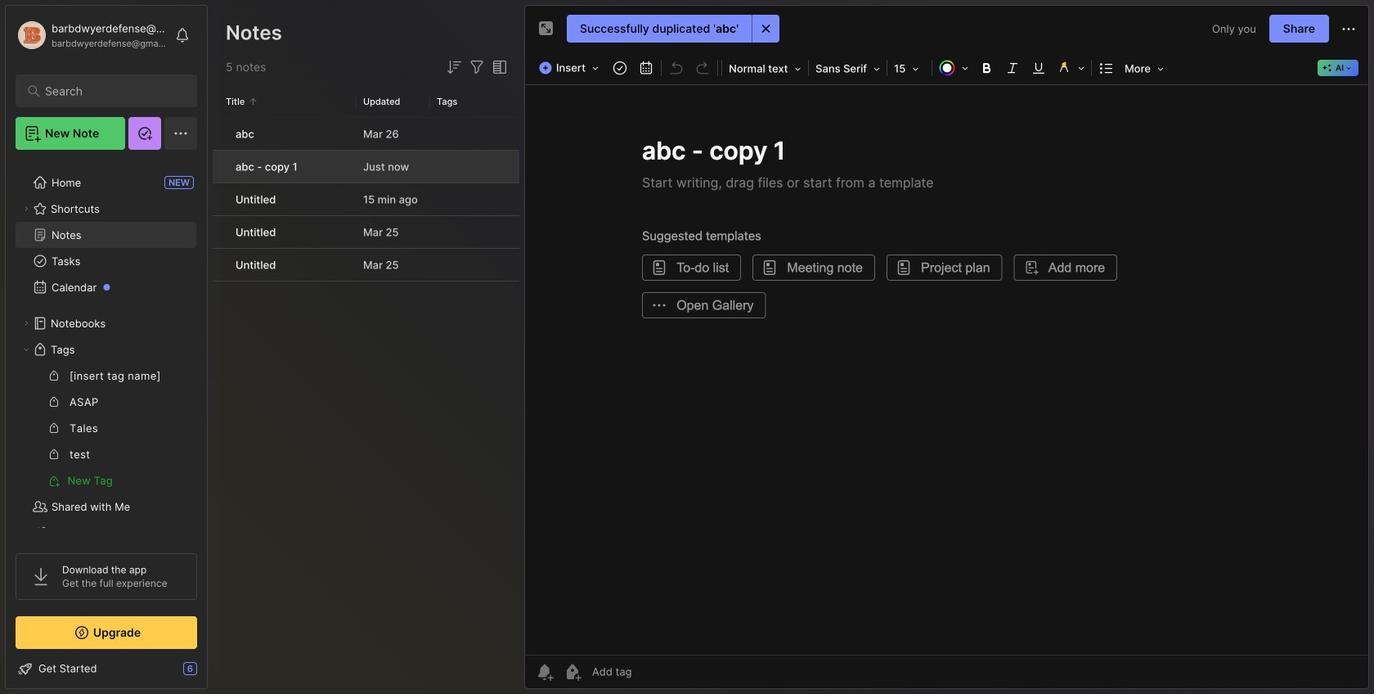 Task type: describe. For each thing, give the bounding box(es) containing it.
Font size field
[[890, 57, 931, 80]]

underline image
[[1028, 56, 1051, 79]]

Font color field
[[935, 56, 974, 79]]

group inside tree
[[16, 363, 196, 493]]

add tag image
[[563, 662, 583, 682]]

Sort options field
[[444, 57, 464, 77]]

expand note image
[[537, 19, 557, 38]]

Account field
[[16, 19, 167, 52]]

Add tag field
[[591, 665, 714, 679]]

Font family field
[[811, 57, 886, 80]]

More field
[[1120, 57, 1170, 80]]

Add filters field
[[467, 57, 487, 77]]

4 cell from the top
[[213, 216, 226, 248]]

5 cell from the top
[[213, 249, 226, 281]]

Insert field
[[535, 56, 607, 79]]

2 cell from the top
[[213, 151, 226, 183]]

add a reminder image
[[535, 662, 555, 682]]

3 cell from the top
[[213, 183, 226, 215]]

expand notebooks image
[[21, 318, 31, 328]]

calendar event image
[[635, 56, 658, 79]]

Highlight field
[[1053, 56, 1090, 79]]



Task type: vqa. For each thing, say whether or not it's contained in the screenshot.
ACCOUNT 'field'
yes



Task type: locate. For each thing, give the bounding box(es) containing it.
italic image
[[1002, 56, 1025, 79]]

View options field
[[487, 57, 510, 77]]

tree
[[6, 160, 207, 582]]

click to collapse image
[[207, 664, 219, 683]]

main element
[[0, 0, 213, 694]]

alert
[[567, 15, 780, 43]]

Search text field
[[45, 83, 176, 99]]

More actions field
[[1340, 18, 1359, 39]]

Note Editor text field
[[525, 84, 1369, 655]]

Heading level field
[[724, 57, 807, 80]]

bulleted list image
[[1096, 56, 1119, 79]]

task image
[[609, 56, 632, 79]]

more actions image
[[1340, 19, 1359, 39]]

Help and Learning task checklist field
[[6, 656, 207, 682]]

cell
[[213, 118, 226, 150], [213, 151, 226, 183], [213, 183, 226, 215], [213, 216, 226, 248], [213, 249, 226, 281]]

expand tags image
[[21, 345, 31, 354]]

none search field inside main element
[[45, 81, 176, 101]]

1 cell from the top
[[213, 118, 226, 150]]

add filters image
[[467, 57, 487, 77]]

note window element
[[525, 5, 1370, 693]]

tree inside main element
[[6, 160, 207, 582]]

group
[[16, 363, 196, 493]]

bold image
[[976, 56, 999, 79]]

None search field
[[45, 81, 176, 101]]

row group
[[213, 118, 520, 282]]



